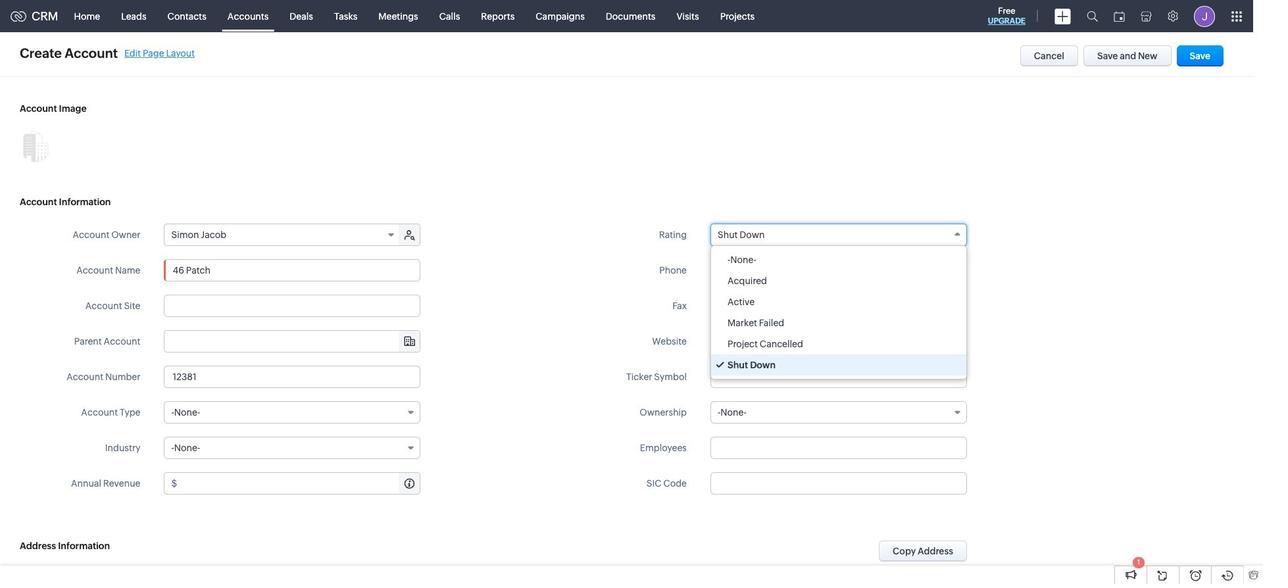 Task type: describe. For each thing, give the bounding box(es) containing it.
create menu element
[[1047, 0, 1079, 32]]

6 option from the top
[[711, 355, 967, 376]]

profile element
[[1187, 0, 1223, 32]]

profile image
[[1194, 6, 1216, 27]]

1 option from the top
[[711, 249, 967, 270]]

search image
[[1087, 11, 1098, 22]]

3 option from the top
[[711, 292, 967, 313]]

calendar image
[[1114, 11, 1125, 21]]

logo image
[[11, 11, 26, 21]]



Task type: locate. For each thing, give the bounding box(es) containing it.
None field
[[711, 224, 967, 246], [165, 224, 400, 245], [165, 331, 420, 352], [164, 401, 421, 424], [711, 401, 967, 424], [164, 437, 421, 459], [711, 224, 967, 246], [165, 224, 400, 245], [165, 331, 420, 352], [164, 401, 421, 424], [711, 401, 967, 424], [164, 437, 421, 459]]

None text field
[[164, 295, 421, 317], [711, 330, 967, 353], [165, 331, 420, 352], [164, 366, 421, 388], [711, 366, 967, 388], [711, 473, 967, 495], [164, 295, 421, 317], [711, 330, 967, 353], [165, 331, 420, 352], [164, 366, 421, 388], [711, 366, 967, 388], [711, 473, 967, 495]]

5 option from the top
[[711, 334, 967, 355]]

2 option from the top
[[711, 270, 967, 292]]

image image
[[20, 130, 51, 162]]

list box
[[711, 246, 967, 379]]

search element
[[1079, 0, 1106, 32]]

4 option from the top
[[711, 313, 967, 334]]

create menu image
[[1055, 8, 1071, 24]]

option
[[711, 249, 967, 270], [711, 270, 967, 292], [711, 292, 967, 313], [711, 313, 967, 334], [711, 334, 967, 355], [711, 355, 967, 376]]

None text field
[[164, 259, 421, 282], [711, 259, 967, 282], [711, 295, 967, 317], [711, 437, 967, 459], [179, 473, 420, 494], [164, 259, 421, 282], [711, 259, 967, 282], [711, 295, 967, 317], [711, 437, 967, 459], [179, 473, 420, 494]]



Task type: vqa. For each thing, say whether or not it's contained in the screenshot.
2nd "Holiday name" text box from the bottom of the page
no



